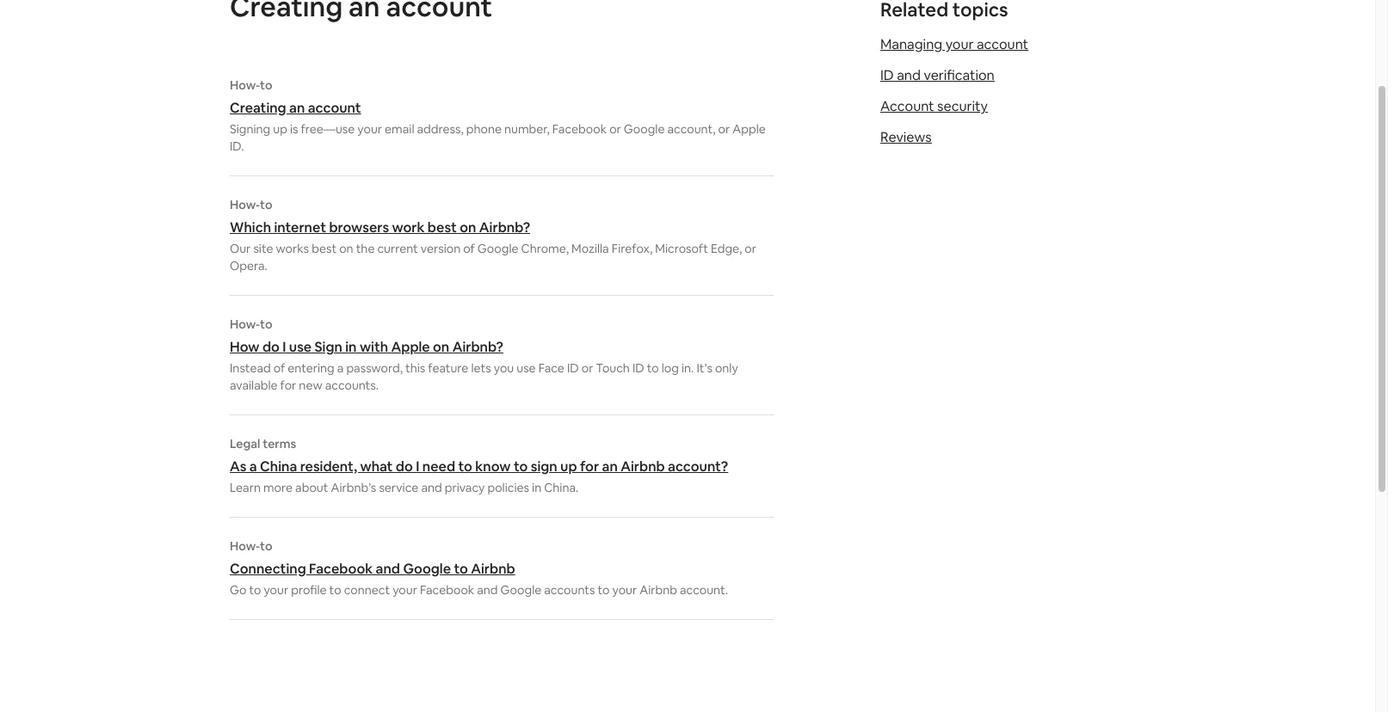 Task type: describe. For each thing, give the bounding box(es) containing it.
sign
[[315, 338, 342, 356]]

a inside legal terms as a china resident, what do i need to know to sign up for an airbnb account? learn more about airbnb's service and privacy policies in china.
[[249, 458, 257, 476]]

airbnb's
[[331, 480, 376, 496]]

account
[[881, 97, 935, 115]]

1 horizontal spatial id
[[633, 361, 644, 376]]

current
[[377, 241, 418, 257]]

edge,
[[711, 241, 742, 257]]

to left log
[[647, 361, 659, 376]]

or right account,
[[718, 121, 730, 137]]

airbnb? inside how-to which internet browsers work best on airbnb? our site works best on the current version of google chrome, mozilla firefox, microsoft edge, or opera.
[[479, 219, 530, 237]]

1 vertical spatial best
[[312, 241, 337, 257]]

log
[[662, 361, 679, 376]]

service
[[379, 480, 419, 496]]

account.
[[680, 583, 728, 598]]

legal
[[230, 436, 260, 452]]

which
[[230, 219, 271, 237]]

apple inside 'how-to how do i use sign in with apple on airbnb? instead of entering a password, this feature lets you use face id or touch id to log in. it's only available for new accounts.'
[[391, 338, 430, 356]]

sign
[[531, 458, 558, 476]]

0 vertical spatial on
[[460, 219, 476, 237]]

connect
[[344, 583, 390, 598]]

the
[[356, 241, 375, 257]]

0 horizontal spatial on
[[339, 241, 353, 257]]

our
[[230, 241, 251, 257]]

profile
[[291, 583, 327, 598]]

how- for how
[[230, 317, 260, 332]]

i inside legal terms as a china resident, what do i need to know to sign up for an airbnb account? learn more about airbnb's service and privacy policies in china.
[[416, 458, 420, 476]]

do inside 'how-to how do i use sign in with apple on airbnb? instead of entering a password, this feature lets you use face id or touch id to log in. it's only available for new accounts.'
[[262, 338, 280, 356]]

browsers
[[329, 219, 389, 237]]

how do i use sign in with apple on airbnb? link
[[230, 338, 774, 356]]

version
[[421, 241, 461, 257]]

account inside how-to creating an account signing up is free—use your email address, phone number, facebook or google account, or apple id.
[[308, 99, 361, 117]]

about
[[295, 480, 328, 496]]

password,
[[346, 361, 403, 376]]

how- for creating
[[230, 77, 260, 93]]

id.
[[230, 139, 244, 154]]

i inside 'how-to how do i use sign in with apple on airbnb? instead of entering a password, this feature lets you use face id or touch id to log in. it's only available for new accounts.'
[[283, 338, 286, 356]]

number,
[[504, 121, 550, 137]]

managing your account link
[[881, 35, 1029, 53]]

it's
[[697, 361, 713, 376]]

how-to connecting facebook and google to airbnb go to your profile to connect your facebook and google accounts to your airbnb account.
[[230, 539, 728, 598]]

accounts
[[544, 583, 595, 598]]

in.
[[682, 361, 694, 376]]

instead
[[230, 361, 271, 376]]

china
[[260, 458, 297, 476]]

security
[[938, 97, 988, 115]]

creating
[[230, 99, 286, 117]]

your right connect
[[393, 583, 417, 598]]

to up connecting
[[260, 539, 272, 554]]

is
[[290, 121, 298, 137]]

up inside legal terms as a china resident, what do i need to know to sign up for an airbnb account? learn more about airbnb's service and privacy policies in china.
[[561, 458, 577, 476]]

touch
[[596, 361, 630, 376]]

connecting facebook and google to airbnb link
[[230, 560, 774, 578]]

which internet browsers work best on airbnb? element
[[230, 197, 774, 275]]

account security link
[[881, 97, 988, 115]]

email
[[385, 121, 414, 137]]

of inside how-to which internet browsers work best on airbnb? our site works best on the current version of google chrome, mozilla firefox, microsoft edge, or opera.
[[463, 241, 475, 257]]

0 vertical spatial best
[[428, 219, 457, 237]]

privacy
[[445, 480, 485, 496]]

to right accounts
[[598, 583, 610, 598]]

site
[[253, 241, 273, 257]]

as
[[230, 458, 247, 476]]

and up the account
[[897, 66, 921, 84]]

mozilla
[[572, 241, 609, 257]]

on inside 'how-to how do i use sign in with apple on airbnb? instead of entering a password, this feature lets you use face id or touch id to log in. it's only available for new accounts.'
[[433, 338, 450, 356]]

1 horizontal spatial facebook
[[420, 583, 474, 598]]

managing your account
[[881, 35, 1029, 53]]

face
[[539, 361, 565, 376]]

and down connecting facebook and google to airbnb "link"
[[477, 583, 498, 598]]

phone
[[466, 121, 502, 137]]

more
[[263, 480, 293, 496]]

google inside how-to creating an account signing up is free—use your email address, phone number, facebook or google account, or apple id.
[[624, 121, 665, 137]]

you
[[494, 361, 514, 376]]

account?
[[668, 458, 728, 476]]

airbnb inside legal terms as a china resident, what do i need to know to sign up for an airbnb account? learn more about airbnb's service and privacy policies in china.
[[621, 458, 665, 476]]

for inside legal terms as a china resident, what do i need to know to sign up for an airbnb account? learn more about airbnb's service and privacy policies in china.
[[580, 458, 599, 476]]

entering
[[288, 361, 335, 376]]

to up the privacy
[[458, 458, 473, 476]]

google inside how-to which internet browsers work best on airbnb? our site works best on the current version of google chrome, mozilla firefox, microsoft edge, or opera.
[[478, 241, 519, 257]]

china.
[[544, 480, 579, 496]]

to down the privacy
[[454, 560, 468, 578]]

and inside legal terms as a china resident, what do i need to know to sign up for an airbnb account? learn more about airbnb's service and privacy policies in china.
[[421, 480, 442, 496]]

your down connecting
[[264, 583, 289, 598]]

address,
[[417, 121, 464, 137]]

to inside how-to creating an account signing up is free—use your email address, phone number, facebook or google account, or apple id.
[[260, 77, 272, 93]]

only
[[715, 361, 738, 376]]

work
[[392, 219, 425, 237]]

feature
[[428, 361, 469, 376]]

1 horizontal spatial use
[[517, 361, 536, 376]]

internet
[[274, 219, 326, 237]]

0 vertical spatial account
[[977, 35, 1029, 53]]



Task type: locate. For each thing, give the bounding box(es) containing it.
how- inside the how-to connecting facebook and google to airbnb go to your profile to connect your facebook and google accounts to your airbnb account.
[[230, 539, 260, 554]]

account
[[977, 35, 1029, 53], [308, 99, 361, 117]]

lets
[[471, 361, 491, 376]]

up
[[273, 121, 287, 137], [561, 458, 577, 476]]

go
[[230, 583, 247, 598]]

airbnb left account.
[[640, 583, 677, 598]]

to right profile
[[329, 583, 341, 598]]

airbnb left account?
[[621, 458, 665, 476]]

how- up which
[[230, 197, 260, 213]]

2 vertical spatial on
[[433, 338, 450, 356]]

resident,
[[300, 458, 357, 476]]

creating an account link
[[230, 99, 774, 117]]

1 vertical spatial airbnb?
[[452, 338, 503, 356]]

google
[[624, 121, 665, 137], [478, 241, 519, 257], [403, 560, 451, 578], [501, 583, 542, 598]]

or right edge,
[[745, 241, 757, 257]]

airbnb
[[621, 458, 665, 476], [471, 560, 515, 578], [640, 583, 677, 598]]

for right sign at the left
[[580, 458, 599, 476]]

how- up creating
[[230, 77, 260, 93]]

airbnb?
[[479, 219, 530, 237], [452, 338, 503, 356]]

facebook right number,
[[552, 121, 607, 137]]

0 horizontal spatial of
[[274, 361, 285, 376]]

of right instead at the bottom of the page
[[274, 361, 285, 376]]

a inside 'how-to how do i use sign in with apple on airbnb? instead of entering a password, this feature lets you use face id or touch id to log in. it's only available for new accounts.'
[[337, 361, 344, 376]]

1 horizontal spatial i
[[416, 458, 420, 476]]

id and verification
[[881, 66, 995, 84]]

creating an account element
[[230, 77, 774, 155]]

what
[[360, 458, 393, 476]]

1 vertical spatial of
[[274, 361, 285, 376]]

0 vertical spatial do
[[262, 338, 280, 356]]

know
[[475, 458, 511, 476]]

legal terms as a china resident, what do i need to know to sign up for an airbnb account? learn more about airbnb's service and privacy policies in china.
[[230, 436, 728, 496]]

i left need
[[416, 458, 420, 476]]

3 how- from the top
[[230, 317, 260, 332]]

1 vertical spatial i
[[416, 458, 420, 476]]

how- inside 'how-to how do i use sign in with apple on airbnb? instead of entering a password, this feature lets you use face id or touch id to log in. it's only available for new accounts.'
[[230, 317, 260, 332]]

for inside 'how-to how do i use sign in with apple on airbnb? instead of entering a password, this feature lets you use face id or touch id to log in. it's only available for new accounts.'
[[280, 378, 296, 393]]

0 vertical spatial airbnb
[[621, 458, 665, 476]]

an inside legal terms as a china resident, what do i need to know to sign up for an airbnb account? learn more about airbnb's service and privacy policies in china.
[[602, 458, 618, 476]]

an
[[289, 99, 305, 117], [602, 458, 618, 476]]

new
[[299, 378, 323, 393]]

in inside 'how-to how do i use sign in with apple on airbnb? instead of entering a password, this feature lets you use face id or touch id to log in. it's only available for new accounts.'
[[345, 338, 357, 356]]

0 horizontal spatial for
[[280, 378, 296, 393]]

0 horizontal spatial an
[[289, 99, 305, 117]]

id right face
[[567, 361, 579, 376]]

of
[[463, 241, 475, 257], [274, 361, 285, 376]]

on
[[460, 219, 476, 237], [339, 241, 353, 257], [433, 338, 450, 356]]

or left touch
[[582, 361, 593, 376]]

as a china resident, what do i need to know to sign up for an airbnb account? element
[[230, 436, 774, 497]]

0 horizontal spatial facebook
[[309, 560, 373, 578]]

how- inside how-to which internet browsers work best on airbnb? our site works best on the current version of google chrome, mozilla firefox, microsoft edge, or opera.
[[230, 197, 260, 213]]

learn
[[230, 480, 261, 496]]

2 vertical spatial facebook
[[420, 583, 474, 598]]

for left new
[[280, 378, 296, 393]]

1 vertical spatial use
[[517, 361, 536, 376]]

do inside legal terms as a china resident, what do i need to know to sign up for an airbnb account? learn more about airbnb's service and privacy policies in china.
[[396, 458, 413, 476]]

facebook down connecting facebook and google to airbnb "link"
[[420, 583, 474, 598]]

account,
[[668, 121, 716, 137]]

apple
[[733, 121, 766, 137], [391, 338, 430, 356]]

an right sign at the left
[[602, 458, 618, 476]]

and up connect
[[376, 560, 400, 578]]

your right accounts
[[612, 583, 637, 598]]

how-to how do i use sign in with apple on airbnb? instead of entering a password, this feature lets you use face id or touch id to log in. it's only available for new accounts.
[[230, 317, 738, 393]]

0 horizontal spatial best
[[312, 241, 337, 257]]

or left account,
[[610, 121, 621, 137]]

best up the "version"
[[428, 219, 457, 237]]

how-to creating an account signing up is free—use your email address, phone number, facebook or google account, or apple id.
[[230, 77, 766, 154]]

facebook
[[552, 121, 607, 137], [309, 560, 373, 578], [420, 583, 474, 598]]

for
[[280, 378, 296, 393], [580, 458, 599, 476]]

apple up this
[[391, 338, 430, 356]]

1 horizontal spatial up
[[561, 458, 577, 476]]

2 horizontal spatial id
[[881, 66, 894, 84]]

1 horizontal spatial in
[[532, 480, 542, 496]]

account security
[[881, 97, 988, 115]]

to left sign at the left
[[514, 458, 528, 476]]

apple right account,
[[733, 121, 766, 137]]

1 vertical spatial account
[[308, 99, 361, 117]]

0 horizontal spatial account
[[308, 99, 361, 117]]

airbnb? up the lets
[[452, 338, 503, 356]]

0 horizontal spatial a
[[249, 458, 257, 476]]

connecting facebook and google to airbnb element
[[230, 539, 774, 599]]

your up verification
[[946, 35, 974, 53]]

1 vertical spatial up
[[561, 458, 577, 476]]

how- up connecting
[[230, 539, 260, 554]]

to up which
[[260, 197, 272, 213]]

1 vertical spatial facebook
[[309, 560, 373, 578]]

id
[[881, 66, 894, 84], [567, 361, 579, 376], [633, 361, 644, 376]]

connecting
[[230, 560, 306, 578]]

1 horizontal spatial apple
[[733, 121, 766, 137]]

i right how
[[283, 338, 286, 356]]

0 vertical spatial use
[[289, 338, 312, 356]]

1 vertical spatial for
[[580, 458, 599, 476]]

as a china resident, what do i need to know to sign up for an airbnb account? link
[[230, 458, 774, 476]]

works
[[276, 241, 309, 257]]

airbnb down policies
[[471, 560, 515, 578]]

0 vertical spatial apple
[[733, 121, 766, 137]]

on up the "version"
[[460, 219, 476, 237]]

your
[[946, 35, 974, 53], [358, 121, 382, 137], [264, 583, 289, 598], [393, 583, 417, 598], [612, 583, 637, 598]]

to inside how-to which internet browsers work best on airbnb? our site works best on the current version of google chrome, mozilla firefox, microsoft edge, or opera.
[[260, 197, 272, 213]]

do up 'service'
[[396, 458, 413, 476]]

1 vertical spatial apple
[[391, 338, 430, 356]]

reviews
[[881, 128, 932, 146]]

verification
[[924, 66, 995, 84]]

1 horizontal spatial on
[[433, 338, 450, 356]]

best
[[428, 219, 457, 237], [312, 241, 337, 257]]

with
[[360, 338, 388, 356]]

this
[[405, 361, 425, 376]]

opera.
[[230, 258, 268, 274]]

to up creating
[[260, 77, 272, 93]]

0 vertical spatial an
[[289, 99, 305, 117]]

2 vertical spatial airbnb
[[640, 583, 677, 598]]

to right go
[[249, 583, 261, 598]]

in down sign at the left
[[532, 480, 542, 496]]

1 horizontal spatial account
[[977, 35, 1029, 53]]

4 how- from the top
[[230, 539, 260, 554]]

in inside legal terms as a china resident, what do i need to know to sign up for an airbnb account? learn more about airbnb's service and privacy policies in china.
[[532, 480, 542, 496]]

a up accounts.
[[337, 361, 344, 376]]

or inside 'how-to how do i use sign in with apple on airbnb? instead of entering a password, this feature lets you use face id or touch id to log in. it's only available for new accounts.'
[[582, 361, 593, 376]]

id up the account
[[881, 66, 894, 84]]

your left email
[[358, 121, 382, 137]]

signing
[[230, 121, 270, 137]]

in
[[345, 338, 357, 356], [532, 480, 542, 496]]

which internet browsers work best on airbnb? link
[[230, 219, 774, 237]]

0 vertical spatial i
[[283, 338, 286, 356]]

available
[[230, 378, 278, 393]]

up up china.
[[561, 458, 577, 476]]

best right works
[[312, 241, 337, 257]]

0 vertical spatial of
[[463, 241, 475, 257]]

do right how
[[262, 338, 280, 356]]

chrome,
[[521, 241, 569, 257]]

use up entering
[[289, 338, 312, 356]]

2 how- from the top
[[230, 197, 260, 213]]

your inside how-to creating an account signing up is free—use your email address, phone number, facebook or google account, or apple id.
[[358, 121, 382, 137]]

0 vertical spatial up
[[273, 121, 287, 137]]

how
[[230, 338, 260, 356]]

to
[[260, 77, 272, 93], [260, 197, 272, 213], [260, 317, 272, 332], [647, 361, 659, 376], [458, 458, 473, 476], [514, 458, 528, 476], [260, 539, 272, 554], [454, 560, 468, 578], [249, 583, 261, 598], [329, 583, 341, 598], [598, 583, 610, 598]]

0 vertical spatial a
[[337, 361, 344, 376]]

an inside how-to creating an account signing up is free—use your email address, phone number, facebook or google account, or apple id.
[[289, 99, 305, 117]]

0 vertical spatial in
[[345, 338, 357, 356]]

1 vertical spatial do
[[396, 458, 413, 476]]

facebook up connect
[[309, 560, 373, 578]]

on left 'the'
[[339, 241, 353, 257]]

facebook inside how-to creating an account signing up is free—use your email address, phone number, facebook or google account, or apple id.
[[552, 121, 607, 137]]

1 horizontal spatial an
[[602, 458, 618, 476]]

0 horizontal spatial in
[[345, 338, 357, 356]]

reviews link
[[881, 128, 932, 146]]

on up feature
[[433, 338, 450, 356]]

need
[[422, 458, 455, 476]]

how- up how
[[230, 317, 260, 332]]

up left is
[[273, 121, 287, 137]]

microsoft
[[655, 241, 708, 257]]

id right touch
[[633, 361, 644, 376]]

account up free—use
[[308, 99, 361, 117]]

do
[[262, 338, 280, 356], [396, 458, 413, 476]]

and
[[897, 66, 921, 84], [421, 480, 442, 496], [376, 560, 400, 578], [477, 583, 498, 598]]

airbnb? up chrome, at the top of the page
[[479, 219, 530, 237]]

1 vertical spatial airbnb
[[471, 560, 515, 578]]

of right the "version"
[[463, 241, 475, 257]]

how-to which internet browsers work best on airbnb? our site works best on the current version of google chrome, mozilla firefox, microsoft edge, or opera.
[[230, 197, 757, 274]]

0 vertical spatial airbnb?
[[479, 219, 530, 237]]

0 vertical spatial for
[[280, 378, 296, 393]]

to up instead at the bottom of the page
[[260, 317, 272, 332]]

firefox,
[[612, 241, 653, 257]]

free—use
[[301, 121, 355, 137]]

an up is
[[289, 99, 305, 117]]

0 horizontal spatial up
[[273, 121, 287, 137]]

1 vertical spatial a
[[249, 458, 257, 476]]

0 horizontal spatial apple
[[391, 338, 430, 356]]

i
[[283, 338, 286, 356], [416, 458, 420, 476]]

1 vertical spatial on
[[339, 241, 353, 257]]

1 vertical spatial an
[[602, 458, 618, 476]]

up inside how-to creating an account signing up is free—use your email address, phone number, facebook or google account, or apple id.
[[273, 121, 287, 137]]

how- inside how-to creating an account signing up is free—use your email address, phone number, facebook or google account, or apple id.
[[230, 77, 260, 93]]

account up verification
[[977, 35, 1029, 53]]

1 horizontal spatial best
[[428, 219, 457, 237]]

or inside how-to which internet browsers work best on airbnb? our site works best on the current version of google chrome, mozilla firefox, microsoft edge, or opera.
[[745, 241, 757, 257]]

1 horizontal spatial do
[[396, 458, 413, 476]]

1 horizontal spatial for
[[580, 458, 599, 476]]

use right you
[[517, 361, 536, 376]]

1 horizontal spatial a
[[337, 361, 344, 376]]

how- for connecting
[[230, 539, 260, 554]]

1 horizontal spatial of
[[463, 241, 475, 257]]

id and verification link
[[881, 66, 995, 84]]

airbnb? inside 'how-to how do i use sign in with apple on airbnb? instead of entering a password, this feature lets you use face id or touch id to log in. it's only available for new accounts.'
[[452, 338, 503, 356]]

1 vertical spatial in
[[532, 480, 542, 496]]

in right sign
[[345, 338, 357, 356]]

0 horizontal spatial use
[[289, 338, 312, 356]]

policies
[[488, 480, 529, 496]]

2 horizontal spatial on
[[460, 219, 476, 237]]

or
[[610, 121, 621, 137], [718, 121, 730, 137], [745, 241, 757, 257], [582, 361, 593, 376]]

how- for which
[[230, 197, 260, 213]]

and down need
[[421, 480, 442, 496]]

how-
[[230, 77, 260, 93], [230, 197, 260, 213], [230, 317, 260, 332], [230, 539, 260, 554]]

0 horizontal spatial id
[[567, 361, 579, 376]]

of inside 'how-to how do i use sign in with apple on airbnb? instead of entering a password, this feature lets you use face id or touch id to log in. it's only available for new accounts.'
[[274, 361, 285, 376]]

how do i use sign in with apple on airbnb? element
[[230, 317, 774, 394]]

0 horizontal spatial i
[[283, 338, 286, 356]]

terms
[[263, 436, 296, 452]]

accounts.
[[325, 378, 379, 393]]

2 horizontal spatial facebook
[[552, 121, 607, 137]]

a right as
[[249, 458, 257, 476]]

0 vertical spatial facebook
[[552, 121, 607, 137]]

0 horizontal spatial do
[[262, 338, 280, 356]]

apple inside how-to creating an account signing up is free—use your email address, phone number, facebook or google account, or apple id.
[[733, 121, 766, 137]]

managing
[[881, 35, 943, 53]]

1 how- from the top
[[230, 77, 260, 93]]



Task type: vqa. For each thing, say whether or not it's contained in the screenshot.


